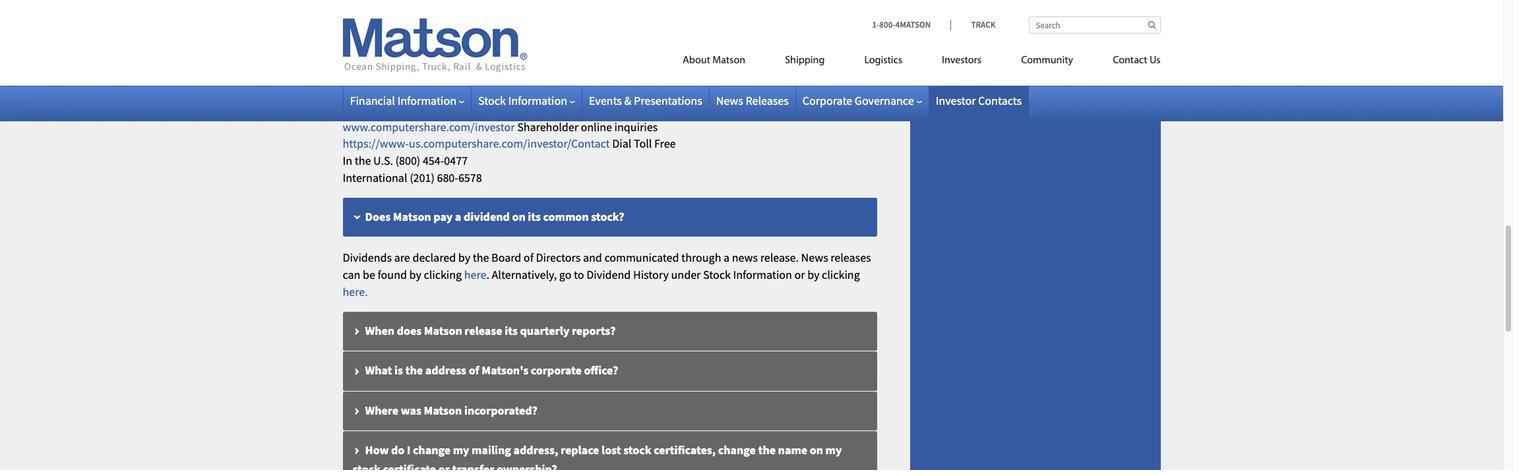 Task type: vqa. For each thing, say whether or not it's contained in the screenshot.
Financial Information link 'Information'
no



Task type: describe. For each thing, give the bounding box(es) containing it.
corporate
[[531, 363, 582, 378]]

contact
[[1113, 55, 1147, 66]]

lost
[[602, 442, 621, 457]]

office?
[[584, 363, 618, 378]]

of inside matson's transfer agent offers a dividend reinvestment program to eligible shareholders. the program provides a simple, convenient method of acquiring additional stock. participation is completely voluntary. computershare shareowner services administers the program. for more information, contact: computershare p.o. box 43078 providence ri 02940-3078 shareholder website www.computershare.com/investor shareholder online inquiries https://www-us.computershare.com/investor/contact dial toll free in the u.s. (800) 454-0477 international (201) 680-6578
[[534, 17, 544, 33]]

matson image
[[343, 18, 527, 73]]

address
[[425, 363, 466, 378]]

does
[[397, 324, 422, 339]]

more
[[674, 34, 700, 49]]

pay
[[434, 209, 453, 224]]

reports?
[[572, 324, 616, 339]]

its inside tab
[[505, 324, 518, 339]]

can
[[343, 267, 360, 282]]

community
[[1021, 55, 1073, 66]]

a right offers
[[490, 0, 496, 16]]

common
[[543, 209, 589, 224]]

where was matson incorporated?
[[365, 403, 538, 418]]

us.computershare.com/investor/contact
[[409, 136, 610, 151]]

of inside what is the address of matson's corporate office? 'tab'
[[469, 363, 479, 378]]

shipping
[[785, 55, 825, 66]]

is inside what is the address of matson's corporate office? 'tab'
[[394, 363, 403, 378]]

information for stock information
[[508, 93, 567, 108]]

convenient
[[435, 17, 490, 33]]

clicking inside dividends are declared by the board of directors and communicated through a news release. news releases can be found by clicking
[[424, 267, 462, 282]]

us
[[1150, 55, 1161, 66]]

1-800-4matson link
[[872, 19, 951, 30]]

top menu navigation
[[623, 49, 1161, 76]]

when does matson release its quarterly reports? tab
[[343, 312, 877, 352]]

(800)
[[395, 153, 420, 168]]

track link
[[951, 19, 996, 30]]

or inside here . alternatively, go to dividend history under stock information or by clicking here.
[[795, 267, 805, 282]]

certificate
[[383, 461, 436, 470]]

on inside "how do i change my mailing address, replace lost stock certificates, change the name on my stock certificate or transfer ownership?"
[[810, 442, 823, 457]]

international
[[343, 170, 407, 185]]

history
[[633, 267, 669, 282]]

2 program from the left
[[800, 0, 843, 16]]

offers
[[460, 0, 488, 16]]

1 vertical spatial shareholder
[[517, 119, 578, 134]]

under
[[671, 267, 701, 282]]

here . alternatively, go to dividend history under stock information or by clicking here.
[[343, 267, 860, 299]]

information for financial information
[[397, 93, 456, 108]]

method
[[493, 17, 532, 33]]

financial information link
[[350, 93, 464, 108]]

here.
[[343, 284, 368, 299]]

to inside here . alternatively, go to dividend history under stock information or by clicking here.
[[574, 267, 584, 282]]

are
[[394, 250, 410, 265]]

what is the address of matson's corporate office?
[[365, 363, 618, 378]]

800-
[[880, 19, 895, 30]]

quarterly
[[520, 324, 569, 339]]

does matson pay a dividend on its common stock? tab
[[343, 198, 877, 238]]

events
[[589, 93, 622, 108]]

matson's transfer agent offers a dividend reinvestment program to eligible shareholders. the program provides a simple, convenient method of acquiring additional stock. participation is completely voluntary. computershare shareowner services administers the program. for more information, contact: computershare p.o. box 43078 providence ri 02940-3078 shareholder website www.computershare.com/investor shareholder online inquiries https://www-us.computershare.com/investor/contact dial toll free in the u.s. (800) 454-0477 international (201) 680-6578
[[343, 0, 864, 185]]

news inside dividends are declared by the board of directors and communicated through a news release. news releases can be found by clicking
[[801, 250, 828, 265]]

when
[[365, 324, 394, 339]]

2 change from the left
[[718, 442, 756, 457]]

inquiries
[[614, 119, 658, 134]]

corporate governance link
[[803, 93, 922, 108]]

dividend inside matson's transfer agent offers a dividend reinvestment program to eligible shareholders. the program provides a simple, convenient method of acquiring additional stock. participation is completely voluntary. computershare shareowner services administers the program. for more information, contact: computershare p.o. box 43078 providence ri 02940-3078 shareholder website www.computershare.com/investor shareholder online inquiries https://www-us.computershare.com/investor/contact dial toll free in the u.s. (800) 454-0477 international (201) 680-6578
[[499, 0, 542, 16]]

how do i change my mailing address, replace lost stock certificates, change the name on my stock certificate or transfer ownership? tab
[[343, 431, 877, 470]]

news releases
[[716, 93, 789, 108]]

financial information
[[350, 93, 456, 108]]

replace
[[561, 442, 599, 457]]

3078
[[446, 85, 470, 100]]

go
[[559, 267, 572, 282]]

completely
[[757, 17, 812, 33]]

dividends are declared by the board of directors and communicated through a news release. news releases can be found by clicking
[[343, 250, 871, 282]]

investor contacts
[[936, 93, 1022, 108]]

transfer inside matson's transfer agent offers a dividend reinvestment program to eligible shareholders. the program provides a simple, convenient method of acquiring additional stock. participation is completely voluntary. computershare shareowner services administers the program. for more information, contact: computershare p.o. box 43078 providence ri 02940-3078 shareholder website www.computershare.com/investor shareholder online inquiries https://www-us.computershare.com/investor/contact dial toll free in the u.s. (800) 454-0477 international (201) 680-6578
[[388, 0, 427, 16]]

clicking inside here . alternatively, go to dividend history under stock information or by clicking here.
[[822, 267, 860, 282]]

declared
[[413, 250, 456, 265]]

do
[[391, 442, 405, 457]]

0 horizontal spatial shareholder
[[343, 102, 404, 117]]

information inside here . alternatively, go to dividend history under stock information or by clicking here.
[[733, 267, 792, 282]]

investors
[[942, 55, 982, 66]]

how
[[365, 442, 389, 457]]

and
[[583, 250, 602, 265]]

to inside matson's transfer agent offers a dividend reinvestment program to eligible shareholders. the program provides a simple, convenient method of acquiring additional stock. participation is completely voluntary. computershare shareowner services administers the program. for more information, contact: computershare p.o. box 43078 providence ri 02940-3078 shareholder website www.computershare.com/investor shareholder online inquiries https://www-us.computershare.com/investor/contact dial toll free in the u.s. (800) 454-0477 international (201) 680-6578
[[658, 0, 668, 16]]

0 horizontal spatial stock
[[353, 461, 381, 470]]

here
[[464, 267, 486, 282]]

corporate governance
[[803, 93, 914, 108]]

events & presentations link
[[589, 93, 702, 108]]

eligible
[[671, 0, 707, 16]]

logistics
[[864, 55, 902, 66]]

track
[[971, 19, 996, 30]]

toll
[[634, 136, 652, 151]]

name
[[778, 442, 807, 457]]

shareholders.
[[709, 0, 777, 16]]

or inside "how do i change my mailing address, replace lost stock certificates, change the name on my stock certificate or transfer ownership?"
[[438, 461, 450, 470]]

&
[[624, 93, 632, 108]]

program.
[[608, 34, 653, 49]]

found
[[378, 267, 407, 282]]

online
[[581, 119, 612, 134]]

releases
[[746, 93, 789, 108]]

contact us
[[1113, 55, 1161, 66]]

governance
[[855, 93, 914, 108]]

box
[[364, 68, 383, 83]]

Search search field
[[1029, 16, 1161, 34]]

u.s.
[[373, 153, 393, 168]]

1 horizontal spatial by
[[458, 250, 470, 265]]

i
[[407, 442, 411, 457]]

matson inside 'tab'
[[424, 403, 462, 418]]

does
[[365, 209, 391, 224]]

investor contacts link
[[936, 93, 1022, 108]]

its inside "tab"
[[528, 209, 541, 224]]

agent
[[429, 0, 458, 16]]

matson inside top menu navigation
[[713, 55, 745, 66]]

dividend inside "tab"
[[464, 209, 510, 224]]

www.computershare.com/investor
[[343, 119, 515, 134]]

a inside dividends are declared by the board of directors and communicated through a news release. news releases can be found by clicking
[[724, 250, 730, 265]]



Task type: locate. For each thing, give the bounding box(es) containing it.
releases
[[831, 250, 871, 265]]

logistics link
[[845, 49, 922, 76]]

computershare down provides
[[343, 34, 420, 49]]

the inside 'tab'
[[405, 363, 423, 378]]

1 horizontal spatial is
[[746, 17, 754, 33]]

stock?
[[591, 209, 624, 224]]

clicking
[[424, 267, 462, 282], [822, 267, 860, 282]]

shareholder down providence
[[343, 102, 404, 117]]

2 horizontal spatial information
[[733, 267, 792, 282]]

the down additional
[[589, 34, 605, 49]]

services
[[485, 34, 526, 49]]

1 horizontal spatial or
[[795, 267, 805, 282]]

is inside matson's transfer agent offers a dividend reinvestment program to eligible shareholders. the program provides a simple, convenient method of acquiring additional stock. participation is completely voluntary. computershare shareowner services administers the program. for more information, contact: computershare p.o. box 43078 providence ri 02940-3078 shareholder website www.computershare.com/investor shareholder online inquiries https://www-us.computershare.com/investor/contact dial toll free in the u.s. (800) 454-0477 international (201) 680-6578
[[746, 17, 754, 33]]

0 horizontal spatial its
[[505, 324, 518, 339]]

stock.
[[649, 17, 678, 33]]

change right i
[[413, 442, 451, 457]]

participation
[[680, 17, 744, 33]]

1 vertical spatial is
[[394, 363, 403, 378]]

0 horizontal spatial on
[[512, 209, 526, 224]]

search image
[[1148, 20, 1156, 29]]

1 vertical spatial transfer
[[452, 461, 494, 470]]

for
[[656, 34, 672, 49]]

0 horizontal spatial to
[[574, 267, 584, 282]]

matson down information,
[[713, 55, 745, 66]]

mailing
[[472, 442, 511, 457]]

0 horizontal spatial of
[[469, 363, 479, 378]]

or right certificate
[[438, 461, 450, 470]]

1 horizontal spatial of
[[524, 250, 534, 265]]

1 vertical spatial dividend
[[464, 209, 510, 224]]

here link
[[464, 267, 486, 282]]

a
[[490, 0, 496, 16], [388, 17, 394, 33], [455, 209, 461, 224], [724, 250, 730, 265]]

acquiring
[[546, 17, 593, 33]]

about
[[683, 55, 710, 66]]

does matson pay a dividend on its common stock?
[[365, 209, 624, 224]]

1 horizontal spatial shareholder
[[517, 119, 578, 134]]

transfer inside "how do i change my mailing address, replace lost stock certificates, change the name on my stock certificate or transfer ownership?"
[[452, 461, 494, 470]]

events & presentations
[[589, 93, 702, 108]]

1 horizontal spatial information
[[508, 93, 567, 108]]

2 horizontal spatial of
[[534, 17, 544, 33]]

of
[[534, 17, 544, 33], [524, 250, 534, 265], [469, 363, 479, 378]]

when does matson release its quarterly reports?
[[365, 324, 616, 339]]

0 horizontal spatial clicking
[[424, 267, 462, 282]]

stock
[[478, 93, 506, 108], [703, 267, 731, 282]]

1 vertical spatial computershare
[[347, 51, 425, 66]]

of right address on the bottom left of the page
[[469, 363, 479, 378]]

0 horizontal spatial transfer
[[388, 0, 427, 16]]

0 vertical spatial stock
[[623, 442, 651, 457]]

how do i change my mailing address, replace lost stock certificates, change the name on my stock certificate or transfer ownership?
[[353, 442, 842, 470]]

computershare up the box
[[347, 51, 425, 66]]

1 horizontal spatial on
[[810, 442, 823, 457]]

0 vertical spatial is
[[746, 17, 754, 33]]

contacts
[[978, 93, 1022, 108]]

1-
[[872, 19, 880, 30]]

0 horizontal spatial or
[[438, 461, 450, 470]]

6578
[[458, 170, 482, 185]]

1 vertical spatial stock
[[353, 461, 381, 470]]

1 program from the left
[[613, 0, 655, 16]]

news
[[732, 250, 758, 265]]

0 horizontal spatial by
[[409, 267, 421, 282]]

about matson
[[683, 55, 745, 66]]

1 my from the left
[[453, 442, 469, 457]]

0 horizontal spatial is
[[394, 363, 403, 378]]

be
[[363, 267, 375, 282]]

of inside dividends are declared by the board of directors and communicated through a news release. news releases can be found by clicking
[[524, 250, 534, 265]]

1 horizontal spatial transfer
[[452, 461, 494, 470]]

transfer up simple, in the left top of the page
[[388, 0, 427, 16]]

to up stock. in the top left of the page
[[658, 0, 668, 16]]

1 vertical spatial on
[[810, 442, 823, 457]]

its left common
[[528, 209, 541, 224]]

stock right 3078
[[478, 93, 506, 108]]

matson inside "tab"
[[393, 209, 431, 224]]

1 vertical spatial or
[[438, 461, 450, 470]]

can i buy shares of matson common stock directly from the company? tab panel
[[343, 0, 877, 186]]

0 horizontal spatial change
[[413, 442, 451, 457]]

stock information
[[478, 93, 567, 108]]

certificates,
[[654, 442, 716, 457]]

shareholder
[[343, 102, 404, 117], [517, 119, 578, 134]]

a left 'news'
[[724, 250, 730, 265]]

ri
[[401, 85, 411, 100]]

0 vertical spatial to
[[658, 0, 668, 16]]

shareholder down stock information link
[[517, 119, 578, 134]]

None search field
[[1029, 16, 1161, 34]]

0 vertical spatial or
[[795, 267, 805, 282]]

https://www-
[[343, 136, 409, 151]]

0 horizontal spatial program
[[613, 0, 655, 16]]

by inside here . alternatively, go to dividend history under stock information or by clicking here.
[[807, 267, 820, 282]]

does matson pay a dividend on its common stock? tab panel
[[343, 250, 877, 300]]

my left mailing
[[453, 442, 469, 457]]

matson left pay
[[393, 209, 431, 224]]

dividends
[[343, 250, 392, 265]]

2 vertical spatial of
[[469, 363, 479, 378]]

program up additional
[[613, 0, 655, 16]]

is down shareholders. at the top of page
[[746, 17, 754, 33]]

board
[[491, 250, 521, 265]]

a inside "tab"
[[455, 209, 461, 224]]

on up board
[[512, 209, 526, 224]]

clicking down declared
[[424, 267, 462, 282]]

its right release
[[505, 324, 518, 339]]

1 horizontal spatial my
[[826, 442, 842, 457]]

1-800-4matson
[[872, 19, 931, 30]]

news left the releases
[[716, 93, 743, 108]]

0 vertical spatial shareholder
[[343, 102, 404, 117]]

0 horizontal spatial information
[[397, 93, 456, 108]]

1 vertical spatial stock
[[703, 267, 731, 282]]

the up here 'link'
[[473, 250, 489, 265]]

its
[[528, 209, 541, 224], [505, 324, 518, 339]]

of up administers
[[534, 17, 544, 33]]

presentations
[[634, 93, 702, 108]]

where was matson incorporated? tab
[[343, 391, 877, 431]]

simple,
[[396, 17, 433, 33]]

matson right does at the bottom
[[424, 324, 462, 339]]

through
[[681, 250, 721, 265]]

0 vertical spatial transfer
[[388, 0, 427, 16]]

news right release.
[[801, 250, 828, 265]]

0 vertical spatial stock
[[478, 93, 506, 108]]

on inside "tab"
[[512, 209, 526, 224]]

additional
[[595, 17, 646, 33]]

shareowner
[[422, 34, 482, 49]]

investor
[[936, 93, 976, 108]]

2 my from the left
[[826, 442, 842, 457]]

my right name
[[826, 442, 842, 457]]

stock down how
[[353, 461, 381, 470]]

1 horizontal spatial clicking
[[822, 267, 860, 282]]

43078
[[385, 68, 415, 83]]

0 horizontal spatial my
[[453, 442, 469, 457]]

contact:
[[767, 34, 807, 49]]

or down release.
[[795, 267, 805, 282]]

to right go
[[574, 267, 584, 282]]

ownership?
[[497, 461, 557, 470]]

matson's
[[482, 363, 528, 378]]

1 vertical spatial its
[[505, 324, 518, 339]]

transfer
[[388, 0, 427, 16], [452, 461, 494, 470]]

a right pay
[[455, 209, 461, 224]]

2 clicking from the left
[[822, 267, 860, 282]]

change right 'certificates,'
[[718, 442, 756, 457]]

program up voluntary.
[[800, 0, 843, 16]]

dividend up method
[[499, 0, 542, 16]]

clicking down releases
[[822, 267, 860, 282]]

1 vertical spatial of
[[524, 250, 534, 265]]

administers
[[528, 34, 587, 49]]

1 horizontal spatial news
[[801, 250, 828, 265]]

of up alternatively,
[[524, 250, 534, 265]]

0 horizontal spatial stock
[[478, 93, 506, 108]]

free
[[654, 136, 676, 151]]

investors link
[[922, 49, 1001, 76]]

02940-
[[413, 85, 446, 100]]

matson's
[[343, 0, 386, 16]]

1 horizontal spatial stock
[[623, 442, 651, 457]]

what is the address of matson's corporate office? tab
[[343, 352, 877, 391]]

1 change from the left
[[413, 442, 451, 457]]

1 horizontal spatial its
[[528, 209, 541, 224]]

0 vertical spatial computershare
[[343, 34, 420, 49]]

release
[[465, 324, 502, 339]]

1 vertical spatial to
[[574, 267, 584, 282]]

release.
[[760, 250, 799, 265]]

1 horizontal spatial change
[[718, 442, 756, 457]]

stock inside here . alternatively, go to dividend history under stock information or by clicking here.
[[703, 267, 731, 282]]

0 vertical spatial on
[[512, 209, 526, 224]]

change
[[413, 442, 451, 457], [718, 442, 756, 457]]

stock right lost
[[623, 442, 651, 457]]

the inside "how do i change my mailing address, replace lost stock certificates, change the name on my stock certificate or transfer ownership?"
[[758, 442, 776, 457]]

0 horizontal spatial news
[[716, 93, 743, 108]]

financial
[[350, 93, 395, 108]]

transfer down mailing
[[452, 461, 494, 470]]

1 horizontal spatial stock
[[703, 267, 731, 282]]

1 horizontal spatial to
[[658, 0, 668, 16]]

2 horizontal spatial by
[[807, 267, 820, 282]]

1 vertical spatial news
[[801, 250, 828, 265]]

0 vertical spatial dividend
[[499, 0, 542, 16]]

the inside dividends are declared by the board of directors and communicated through a news release. news releases can be found by clicking
[[473, 250, 489, 265]]

0 vertical spatial of
[[534, 17, 544, 33]]

a left simple, in the left top of the page
[[388, 17, 394, 33]]

about matson link
[[663, 49, 765, 76]]

address,
[[514, 442, 558, 457]]

the left address on the bottom left of the page
[[405, 363, 423, 378]]

was
[[401, 403, 421, 418]]

contact us link
[[1093, 49, 1161, 76]]

the left name
[[758, 442, 776, 457]]

information,
[[703, 34, 765, 49]]

0 vertical spatial its
[[528, 209, 541, 224]]

what
[[365, 363, 392, 378]]

shipping link
[[765, 49, 845, 76]]

here. link
[[343, 284, 368, 299]]

the right in
[[355, 153, 371, 168]]

dividend
[[587, 267, 631, 282]]

0 vertical spatial news
[[716, 93, 743, 108]]

dial
[[612, 136, 632, 151]]

is right what
[[394, 363, 403, 378]]

1 clicking from the left
[[424, 267, 462, 282]]

dividend down 6578
[[464, 209, 510, 224]]

provides
[[343, 17, 386, 33]]

matson right was
[[424, 403, 462, 418]]

stock down the through
[[703, 267, 731, 282]]

on right name
[[810, 442, 823, 457]]

p.o.
[[343, 68, 362, 83]]

matson inside tab
[[424, 324, 462, 339]]

dividend
[[499, 0, 542, 16], [464, 209, 510, 224]]

1 horizontal spatial program
[[800, 0, 843, 16]]

to
[[658, 0, 668, 16], [574, 267, 584, 282]]



